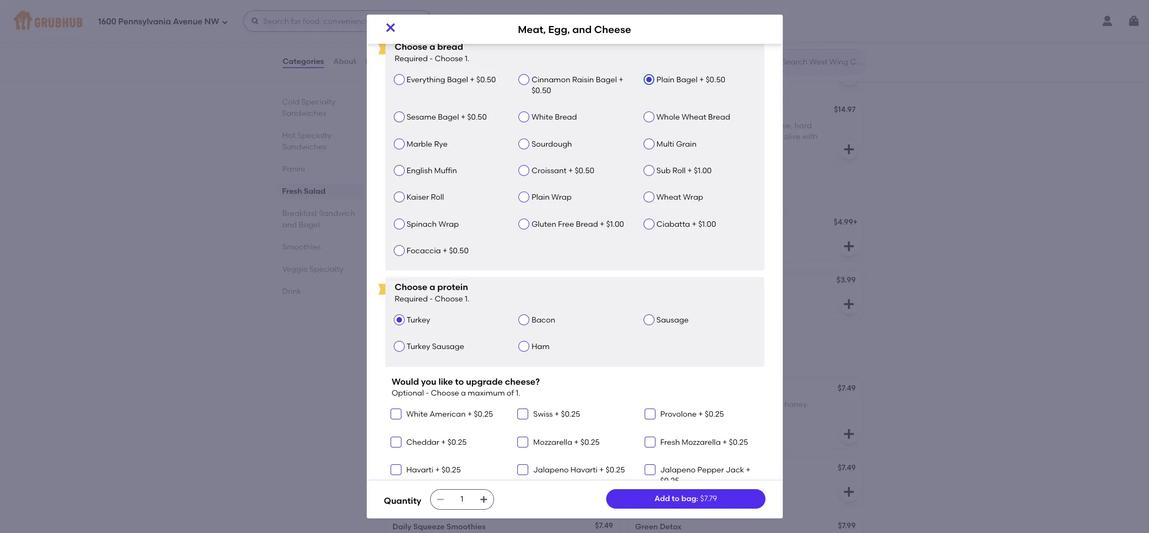 Task type: vqa. For each thing, say whether or not it's contained in the screenshot.
served to the middle
no



Task type: describe. For each thing, give the bounding box(es) containing it.
$0.50 inside cinnamon raisin bagel + $0.50
[[532, 86, 551, 95]]

2 mozzarella from the left
[[682, 438, 721, 448]]

kalamata inside grilled chicken breast, bacon, blue cheese, hard boiled ege. avocado, tomato, kalamata olive with romain lettuce, blue cheese dressing.
[[746, 132, 782, 142]]

detox
[[660, 523, 682, 532]]

strawberries,
[[393, 480, 441, 490]]

and inside breakfast sandwich and bagel
[[282, 221, 297, 230]]

+ inside cinnamon raisin bagel + $0.50
[[619, 75, 624, 84]]

tomato, inside the feta cheese, hard boiled egg, tomato, red pepper, cucumber, kalamata olive, with romaine lettuce, balsamic vinaigrette dressing.
[[503, 121, 533, 131]]

1 juice, from the left
[[471, 480, 491, 490]]

white for white bread
[[532, 113, 553, 122]]

$0.25 down white american + $0.25
[[448, 438, 467, 448]]

romaine inside the feta cheese, hard boiled egg, tomato, red pepper, cucumber, kalamata olive, with romaine lettuce, balsamic vinaigrette dressing.
[[510, 132, 541, 142]]

fat for blueberries,
[[745, 401, 756, 410]]

lettuce, inside tomato, carrot, cucumber, with romaine lettuce, balsamic vinaigrette.
[[785, 42, 813, 51]]

ham,
[[393, 292, 413, 301]]

two bananas, peanutbutter, low fat yogurt, honey.
[[393, 401, 523, 421]]

egg and cheese
[[636, 219, 696, 228]]

smoothies inside tab
[[282, 243, 321, 252]]

- for protein
[[430, 295, 433, 304]]

optional
[[392, 389, 424, 398]]

drink tab
[[282, 286, 358, 298]]

+ inside 'jalapeno pepper jack + $0.25'
[[746, 466, 751, 475]]

and left plain wrap
[[502, 186, 524, 200]]

grilled chicken breast, bacon, blue cheese, hard boiled ege. avocado, tomato, kalamata olive with romain lettuce, blue cheese dressing.
[[636, 121, 818, 153]]

tomato, carrot, cucumber, with romaine lettuce, balsamic vinaigrette. button
[[629, 19, 863, 90]]

smoothies for daily squeeze smoothies
[[447, 523, 486, 532]]

fresh for fresh salad
[[282, 187, 302, 196]]

cheese, inside grilled chicken breast, bacon, blue cheese, hard boiled ege. avocado, tomato, kalamata olive with romain lettuce, blue cheese dressing.
[[765, 121, 793, 131]]

grilled
[[636, 121, 660, 131]]

cold specialty sandwiches
[[282, 98, 336, 118]]

0 vertical spatial blue
[[747, 121, 763, 131]]

bread for whole wheat bread
[[709, 113, 731, 122]]

fresh mozzarella + $0.25
[[661, 438, 749, 448]]

turkey sausage
[[407, 343, 464, 352]]

0 vertical spatial meat,
[[518, 23, 546, 36]]

honey. for one banana, blueberries, low fat yogurt, honey.
[[785, 401, 809, 410]]

- inside 'would you like to upgrade cheese? optional - choose a maximum of 1.'
[[426, 389, 429, 398]]

balsamic
[[636, 53, 670, 62]]

svg image inside main navigation navigation
[[251, 17, 259, 25]]

dressing. inside the feta cheese, hard boiled egg, tomato, red pepper, cucumber, kalamata olive, with romaine lettuce, balsamic vinaigrette dressing.
[[471, 143, 504, 153]]

1600 pennsylvania avenue nw
[[98, 17, 219, 26]]

required for choose a protein
[[395, 295, 428, 304]]

hard inside the feta cheese, hard boiled egg, tomato, red pepper, cucumber, kalamata olive, with romaine lettuce, balsamic vinaigrette dressing.
[[441, 121, 459, 131]]

add inside smoothies add whey protein for an additional charge.
[[384, 356, 397, 364]]

turkey for turkey
[[407, 316, 430, 325]]

daily
[[393, 523, 412, 532]]

additional
[[461, 356, 493, 364]]

bagel down vinaigrette.
[[677, 75, 698, 84]]

like
[[439, 377, 453, 387]]

honey. for strawberries, orange juice, low fat yogurt, honey.
[[546, 480, 570, 490]]

salad for chicken
[[658, 106, 680, 115]]

marble rye
[[407, 140, 448, 149]]

bread for gluten free bread + $1.00
[[576, 220, 598, 229]]

cold specialty sandwiches tab
[[282, 96, 358, 119]]

$0.25 down 'blueberries,'
[[705, 411, 724, 420]]

one
[[636, 401, 651, 410]]

turkey for turkey sausage
[[407, 343, 430, 352]]

bacon,
[[414, 292, 440, 301]]

about
[[333, 57, 356, 66]]

$0.25 down peanutbutter,
[[474, 411, 493, 420]]

sourdough
[[532, 140, 572, 149]]

$1.00 right free
[[607, 220, 624, 229]]

vinaigrette.
[[671, 53, 713, 62]]

breakfast inside breakfast sandwich and bagel
[[282, 209, 317, 218]]

2 horizontal spatial sausage
[[657, 316, 689, 325]]

with inside grilled chicken breast, bacon, blue cheese, hard boiled ege. avocado, tomato, kalamata olive with romain lettuce, blue cheese dressing.
[[803, 132, 818, 142]]

and left $9.99
[[573, 23, 592, 36]]

grain
[[676, 140, 697, 149]]

$7.29
[[593, 276, 611, 285]]

avenue
[[173, 17, 203, 26]]

green
[[636, 523, 658, 532]]

required for choose a bread
[[395, 54, 428, 63]]

free
[[558, 220, 574, 229]]

gluten free bread + $1.00
[[532, 220, 624, 229]]

0 vertical spatial meat, egg, and cheese
[[518, 23, 632, 36]]

bagel right $7.29 +
[[636, 277, 657, 286]]

focaccia
[[407, 247, 441, 256]]

bagel down the croissant
[[527, 186, 560, 200]]

green detox
[[636, 523, 682, 532]]

$7.49 for strawberries, orange juice, low fat yogurt, honey.
[[595, 464, 613, 473]]

egg,
[[485, 121, 502, 131]]

1 horizontal spatial egg,
[[549, 23, 570, 36]]

white bread
[[532, 113, 577, 122]]

sausage.
[[538, 292, 572, 301]]

about button
[[333, 42, 357, 81]]

$3.99
[[837, 276, 856, 285]]

low for peanutbutter,
[[498, 401, 511, 410]]

jalapeno for jalapeno pepper jack
[[661, 466, 696, 475]]

1 horizontal spatial wheat
[[682, 113, 707, 122]]

$1.00 down cheese
[[694, 166, 712, 176]]

smoothies for blue moon smoothies
[[676, 465, 715, 474]]

salad for cheese,
[[417, 106, 439, 115]]

cinnamon raisin bagel + $0.50
[[532, 75, 624, 95]]

add to bag: $7.79
[[655, 495, 718, 504]]

bagel with cream cheese
[[636, 277, 732, 286]]

main navigation navigation
[[0, 0, 1150, 42]]

school day smoothies image
[[539, 378, 620, 449]]

specialty for veggie specialty
[[309, 265, 343, 274]]

categories
[[283, 57, 324, 66]]

$0.25 up jack
[[729, 438, 749, 448]]

$0.25 right swiss
[[561, 411, 581, 420]]

$7.49 for blueberries, banana, apple juice, honey.
[[838, 464, 856, 473]]

veggie
[[282, 265, 307, 274]]

english
[[407, 166, 433, 176]]

choose a protein required - choose 1.
[[395, 283, 470, 304]]

jalapeno havarti + $0.25
[[534, 466, 625, 475]]

$7.99
[[838, 522, 856, 531]]

categories button
[[282, 42, 325, 81]]

$0.50 right the croissant
[[575, 166, 595, 176]]

croissant + $0.50
[[532, 166, 595, 176]]

low for juice,
[[492, 480, 505, 490]]

smoothies inside smoothies add whey protein for an additional charge.
[[384, 341, 444, 355]]

plain for plain bagel + $0.50
[[657, 75, 675, 84]]

2 juice, from the left
[[736, 480, 756, 490]]

salad inside "fresh salad" "tab"
[[304, 187, 326, 196]]

0 horizontal spatial sausage
[[432, 343, 464, 352]]

squeeze
[[413, 523, 445, 532]]

sub roll + $1.00
[[657, 166, 712, 176]]

nw
[[205, 17, 219, 26]]

bacon
[[532, 316, 556, 325]]

drink
[[282, 287, 301, 297]]

chicken
[[661, 121, 690, 131]]

choose right ham, on the bottom left
[[435, 295, 463, 304]]

panini
[[282, 165, 305, 174]]

ham
[[532, 343, 550, 352]]

and down wheat wrap
[[652, 219, 667, 228]]

fat for peanutbutter,
[[513, 401, 523, 410]]

smoothies for happy day smoothies
[[436, 465, 475, 474]]

with inside the feta cheese, hard boiled egg, tomato, red pepper, cucumber, kalamata olive, with romaine lettuce, balsamic vinaigrette dressing.
[[493, 132, 508, 142]]

of
[[507, 389, 514, 398]]

choose inside 'would you like to upgrade cheese? optional - choose a maximum of 1.'
[[431, 389, 459, 398]]

choose up croutons,
[[395, 42, 428, 52]]

white for white american + $0.25
[[407, 411, 428, 420]]

spinach wrap
[[407, 220, 459, 229]]

feta
[[393, 121, 409, 131]]

1. inside 'would you like to upgrade cheese? optional - choose a maximum of 1.'
[[516, 389, 521, 398]]

1 horizontal spatial sausage
[[469, 292, 501, 301]]

rye
[[434, 140, 448, 149]]

lettuce, inside grilled chicken breast, bacon, blue cheese, hard boiled ege. avocado, tomato, kalamata olive with romain lettuce, blue cheese dressing.
[[664, 143, 691, 153]]

charge.
[[495, 356, 519, 364]]

two
[[393, 401, 407, 410]]

0 horizontal spatial wheat
[[657, 193, 682, 202]]

Input item quantity number field
[[450, 491, 474, 510]]

cheddar
[[407, 438, 440, 448]]

swiss + $0.25
[[534, 411, 581, 420]]

roll for sub
[[673, 166, 686, 176]]

school day smoothies
[[393, 385, 476, 395]]

hard inside grilled chicken breast, bacon, blue cheese, hard boiled ege. avocado, tomato, kalamata olive with romain lettuce, blue cheese dressing.
[[795, 121, 812, 131]]

Search West Wing Cafe - Penn Ave search field
[[781, 57, 864, 67]]

honey. for two bananas, peanutbutter, low fat yogurt, honey.
[[420, 412, 444, 421]]

1 vertical spatial add
[[655, 495, 670, 504]]

bagel inside cinnamon raisin bagel + $0.50
[[596, 75, 617, 84]]

$9.99
[[595, 26, 614, 36]]

banana, for blueberries,
[[680, 480, 711, 490]]

$0.25 inside 'jalapeno pepper jack + $0.25'
[[661, 477, 680, 486]]

0 vertical spatial breakfast
[[384, 186, 440, 200]]

$4.99
[[834, 218, 853, 227]]

one banana, blueberries, low fat yogurt, honey.
[[636, 401, 809, 410]]

plain wrap
[[532, 193, 572, 202]]

panini tab
[[282, 164, 358, 175]]

egg for egg
[[393, 219, 407, 228]]

pepper,
[[549, 121, 577, 131]]

jalapeno for jalapeno havarti
[[534, 466, 569, 475]]

$0.25 left blue on the right
[[606, 466, 625, 475]]

with inside tomato, carrot, cucumber, with romaine lettuce, balsamic vinaigrette.
[[735, 42, 751, 51]]

parmesan,
[[431, 42, 470, 51]]

carrot,
[[668, 42, 692, 51]]

breakfast sandwich and bagel inside tab
[[282, 209, 355, 230]]

dressing. inside shredded parmesan, house croutons, with romaine lettuce, caesar dressing.
[[422, 64, 454, 73]]



Task type: locate. For each thing, give the bounding box(es) containing it.
1 vertical spatial 1.
[[465, 295, 470, 304]]

bacon,
[[719, 121, 745, 131]]

kaiser
[[407, 193, 429, 202]]

fresh
[[282, 187, 302, 196], [661, 438, 680, 448]]

2 havarti from the left
[[571, 466, 598, 475]]

egg, up bacon,
[[416, 277, 432, 286]]

yogurt, for one banana, blueberries, low fat yogurt, honey.
[[757, 401, 783, 410]]

veggie specialty tab
[[282, 264, 358, 275]]

specialty inside tab
[[309, 265, 343, 274]]

breast,
[[692, 121, 718, 131]]

0 horizontal spatial wrap
[[439, 220, 459, 229]]

dressing. down 'olive,'
[[471, 143, 504, 153]]

- for bread
[[430, 54, 433, 63]]

kalamata inside the feta cheese, hard boiled egg, tomato, red pepper, cucumber, kalamata olive, with romaine lettuce, balsamic vinaigrette dressing.
[[434, 132, 470, 142]]

0 horizontal spatial to
[[455, 377, 464, 387]]

0 horizontal spatial breakfast sandwich and bagel
[[282, 209, 355, 230]]

for
[[441, 356, 449, 364]]

1 vertical spatial day
[[419, 465, 434, 474]]

0 horizontal spatial plain
[[532, 193, 550, 202]]

banana, up provolone
[[653, 401, 684, 410]]

sandwiches inside hot specialty sandwiches
[[282, 143, 326, 152]]

bagel
[[447, 75, 468, 84], [596, 75, 617, 84], [677, 75, 698, 84], [438, 113, 459, 122], [527, 186, 560, 200], [299, 221, 320, 230], [636, 277, 657, 286]]

protein inside choose a protein required - choose 1.
[[438, 283, 468, 293]]

romain
[[636, 143, 662, 153]]

bagel inside breakfast sandwich and bagel
[[299, 221, 320, 230]]

1 caesar from the top
[[393, 26, 420, 36]]

gluten
[[532, 220, 557, 229]]

salad right greek
[[417, 106, 439, 115]]

choose down like at the bottom
[[431, 389, 459, 398]]

salad up the chicken on the top of the page
[[658, 106, 680, 115]]

egg, left $9.99
[[549, 23, 570, 36]]

$4.99 +
[[834, 218, 858, 227]]

romaine inside shredded parmesan, house croutons, with romaine lettuce, caesar dressing.
[[446, 53, 477, 62]]

0 vertical spatial required
[[395, 54, 428, 63]]

cheese, inside the feta cheese, hard boiled egg, tomato, red pepper, cucumber, kalamata olive, with romaine lettuce, balsamic vinaigrette dressing.
[[411, 121, 439, 131]]

1 vertical spatial protein
[[417, 356, 439, 364]]

bread right free
[[576, 220, 598, 229]]

1 kalamata from the left
[[434, 132, 470, 142]]

2 required from the top
[[395, 295, 428, 304]]

cheese, up olive
[[765, 121, 793, 131]]

fat inside the two bananas, peanutbutter, low fat yogurt, honey.
[[513, 401, 523, 410]]

shredded
[[393, 42, 429, 51]]

0 horizontal spatial egg
[[393, 219, 407, 228]]

0 horizontal spatial yogurt,
[[393, 412, 418, 421]]

$0.25 down blue moon smoothies
[[661, 477, 680, 486]]

2 vertical spatial 1.
[[516, 389, 521, 398]]

a left bread
[[430, 42, 435, 52]]

yogurt, for strawberries, orange juice, low fat yogurt, honey.
[[519, 480, 545, 490]]

0 horizontal spatial white
[[407, 411, 428, 420]]

add down blueberries,
[[655, 495, 670, 504]]

2 cheese, from the left
[[765, 121, 793, 131]]

required inside choose a bread required - choose 1.
[[395, 54, 428, 63]]

1. inside choose a protein required - choose 1.
[[465, 295, 470, 304]]

sandwich inside breakfast sandwich and bagel
[[319, 209, 355, 218]]

1 vertical spatial romaine
[[446, 53, 477, 62]]

1 mozzarella from the left
[[534, 438, 573, 448]]

0 vertical spatial caesar
[[393, 26, 420, 36]]

0 vertical spatial wheat
[[682, 113, 707, 122]]

0 horizontal spatial blue
[[693, 143, 709, 153]]

smoothies for school day smoothies
[[436, 385, 476, 395]]

would
[[392, 377, 419, 387]]

lettuce, inside shredded parmesan, house croutons, with romaine lettuce, caesar dressing.
[[479, 53, 506, 62]]

blueberries,
[[636, 480, 678, 490]]

turkey down bacon,
[[407, 316, 430, 325]]

1 horizontal spatial breakfast sandwich and bagel
[[384, 186, 560, 200]]

bread
[[438, 42, 463, 52]]

kalamata
[[434, 132, 470, 142], [746, 132, 782, 142]]

plain for plain wrap
[[532, 193, 550, 202]]

cold
[[282, 98, 300, 107]]

low inside the two bananas, peanutbutter, low fat yogurt, honey.
[[498, 401, 511, 410]]

choose a bread required - choose 1.
[[395, 42, 470, 63]]

blue down avocado,
[[693, 143, 709, 153]]

1 vertical spatial sandwich
[[319, 209, 355, 218]]

havarti + $0.25
[[407, 466, 461, 475]]

moon
[[654, 465, 674, 474]]

1 vertical spatial caesar
[[393, 64, 420, 73]]

hot specialty sandwiches tab
[[282, 130, 358, 153]]

1 horizontal spatial white
[[532, 113, 553, 122]]

breakfast sandwich and bagel up smoothies tab
[[282, 209, 355, 230]]

specialty inside the cold specialty sandwiches
[[302, 98, 336, 107]]

protein down turkey sausage
[[417, 356, 439, 364]]

2 vertical spatial a
[[461, 389, 466, 398]]

havarti up strawberries,
[[407, 466, 434, 475]]

cheese
[[711, 143, 737, 153]]

fresh for fresh mozzarella + $0.25
[[661, 438, 680, 448]]

mozzarella down "provolone + $0.25"
[[682, 438, 721, 448]]

0 horizontal spatial egg,
[[416, 277, 432, 286]]

bread right red
[[555, 113, 577, 122]]

2 jalapeno from the left
[[661, 466, 696, 475]]

everything
[[407, 75, 445, 84]]

2 horizontal spatial wrap
[[683, 193, 704, 202]]

greek salad
[[393, 106, 439, 115]]

sandwiches down cold
[[282, 109, 326, 118]]

1 horizontal spatial jalapeno
[[661, 466, 696, 475]]

1 vertical spatial -
[[430, 295, 433, 304]]

1 vertical spatial a
[[430, 283, 435, 293]]

specialty for hot specialty sandwiches
[[297, 131, 331, 140]]

bagel right sesame
[[438, 113, 459, 122]]

wrap for spinach wrap
[[439, 220, 459, 229]]

lettuce, down pepper,
[[543, 132, 570, 142]]

whole wheat bread
[[657, 113, 731, 122]]

jalapeno down mozzarella + $0.25
[[534, 466, 569, 475]]

0 vertical spatial add
[[384, 356, 397, 364]]

day up bananas,
[[420, 385, 435, 395]]

cucumber, inside tomato, carrot, cucumber, with romaine lettuce, balsamic vinaigrette.
[[694, 42, 733, 51]]

specialty
[[302, 98, 336, 107], [297, 131, 331, 140], [309, 265, 343, 274]]

cheddar + $0.25
[[407, 438, 467, 448]]

breakfast sandwich and bagel down muffin
[[384, 186, 560, 200]]

boiled down 'grilled'
[[636, 132, 658, 142]]

smoothies tab
[[282, 242, 358, 253]]

1 horizontal spatial meat,
[[518, 23, 546, 36]]

lettuce, down house
[[479, 53, 506, 62]]

1 jalapeno from the left
[[534, 466, 569, 475]]

1 vertical spatial blue
[[693, 143, 709, 153]]

sandwich
[[443, 186, 499, 200], [319, 209, 355, 218]]

lettuce, inside the feta cheese, hard boiled egg, tomato, red pepper, cucumber, kalamata olive, with romaine lettuce, balsamic vinaigrette dressing.
[[543, 132, 570, 142]]

0 vertical spatial sausage
[[469, 292, 501, 301]]

- left turkey,
[[430, 295, 433, 304]]

$0.50 right focaccia
[[449, 247, 469, 256]]

whey
[[399, 356, 415, 364]]

kaiser roll
[[407, 193, 444, 202]]

1 horizontal spatial blue
[[747, 121, 763, 131]]

dressing. up the everything on the left top
[[422, 64, 454, 73]]

fresh inside "tab"
[[282, 187, 302, 196]]

banana, up bag:
[[680, 480, 711, 490]]

a for protein
[[430, 283, 435, 293]]

cheese
[[594, 23, 632, 36], [668, 219, 696, 228], [450, 277, 479, 286], [704, 277, 732, 286]]

1600
[[98, 17, 116, 26]]

day for school
[[420, 385, 435, 395]]

0 vertical spatial protein
[[438, 283, 468, 293]]

sausage down bagel with cream cheese
[[657, 316, 689, 325]]

1 horizontal spatial mozzarella
[[682, 438, 721, 448]]

balsamic
[[393, 143, 427, 153]]

a left turkey,
[[430, 283, 435, 293]]

1 havarti from the left
[[407, 466, 434, 475]]

0 vertical spatial 1.
[[465, 54, 470, 63]]

protein down the focaccia + $0.50
[[438, 283, 468, 293]]

juice, down jack
[[736, 480, 756, 490]]

2 vertical spatial romaine
[[510, 132, 541, 142]]

1 horizontal spatial tomato,
[[715, 132, 744, 142]]

specialty inside hot specialty sandwiches
[[297, 131, 331, 140]]

sub
[[657, 166, 671, 176]]

low
[[498, 401, 511, 410], [731, 401, 743, 410], [492, 480, 505, 490]]

0 vertical spatial sandwiches
[[282, 109, 326, 118]]

1. for protein
[[465, 295, 470, 304]]

apple
[[713, 480, 735, 490]]

honey.
[[785, 401, 809, 410], [420, 412, 444, 421], [546, 480, 570, 490], [758, 480, 781, 490]]

boiled inside grilled chicken breast, bacon, blue cheese, hard boiled ege. avocado, tomato, kalamata olive with romain lettuce, blue cheese dressing.
[[636, 132, 658, 142]]

white up sourdough
[[532, 113, 553, 122]]

0 vertical spatial day
[[420, 385, 435, 395]]

day up strawberries,
[[419, 465, 434, 474]]

1 vertical spatial wheat
[[657, 193, 682, 202]]

1 vertical spatial yogurt,
[[393, 412, 418, 421]]

a up peanutbutter,
[[461, 389, 466, 398]]

focaccia + $0.50
[[407, 247, 469, 256]]

bagel right raisin
[[596, 75, 617, 84]]

a for bread
[[430, 42, 435, 52]]

$0.25
[[474, 411, 493, 420], [561, 411, 581, 420], [705, 411, 724, 420], [448, 438, 467, 448], [581, 438, 600, 448], [729, 438, 749, 448], [442, 466, 461, 475], [606, 466, 625, 475], [661, 477, 680, 486]]

1 horizontal spatial to
[[672, 495, 680, 504]]

meat, up cinnamon
[[518, 23, 546, 36]]

svg image
[[1128, 15, 1141, 28], [222, 19, 228, 25], [384, 21, 397, 34], [600, 69, 613, 82], [843, 143, 856, 156], [647, 412, 654, 418], [393, 439, 399, 446], [520, 467, 527, 474], [647, 467, 654, 474], [843, 486, 856, 499], [436, 496, 445, 505]]

0 horizontal spatial kalamata
[[434, 132, 470, 142]]

low down the of
[[498, 401, 511, 410]]

a inside choose a bread required - choose 1.
[[430, 42, 435, 52]]

sandwich down muffin
[[443, 186, 499, 200]]

2 caesar from the top
[[393, 64, 420, 73]]

required inside choose a protein required - choose 1.
[[395, 295, 428, 304]]

0 horizontal spatial mozzarella
[[534, 438, 573, 448]]

wrap
[[552, 193, 572, 202], [683, 193, 704, 202], [439, 220, 459, 229]]

a
[[430, 42, 435, 52], [430, 283, 435, 293], [461, 389, 466, 398]]

0 horizontal spatial romaine
[[446, 53, 477, 62]]

$1.00
[[694, 166, 712, 176], [607, 220, 624, 229], [699, 220, 716, 229]]

0 vertical spatial tomato,
[[503, 121, 533, 131]]

$0.25 up orange
[[442, 466, 461, 475]]

$7.49
[[838, 384, 856, 394], [595, 464, 613, 473], [838, 464, 856, 473], [595, 522, 613, 531]]

orange
[[443, 480, 469, 490]]

with inside shredded parmesan, house croutons, with romaine lettuce, caesar dressing.
[[429, 53, 444, 62]]

marble
[[407, 140, 433, 149]]

1 vertical spatial sausage
[[657, 316, 689, 325]]

0 vertical spatial turkey
[[512, 292, 536, 301]]

egg for egg and cheese
[[636, 219, 650, 228]]

2 horizontal spatial romaine
[[752, 42, 783, 51]]

yogurt, for two bananas, peanutbutter, low fat yogurt, honey.
[[393, 412, 418, 421]]

a inside choose a protein required - choose 1.
[[430, 283, 435, 293]]

1 horizontal spatial wrap
[[552, 193, 572, 202]]

turkey right or
[[512, 292, 536, 301]]

1 horizontal spatial havarti
[[571, 466, 598, 475]]

0 vertical spatial romaine
[[752, 42, 783, 51]]

dressing. inside grilled chicken breast, bacon, blue cheese, hard boiled ege. avocado, tomato, kalamata olive with romain lettuce, blue cheese dressing.
[[739, 143, 772, 153]]

0 horizontal spatial jalapeno
[[534, 466, 569, 475]]

ham, bacon, turkey, sausage or turkey sausage.
[[393, 292, 572, 301]]

1. for bread
[[465, 54, 470, 63]]

croutons,
[[393, 53, 427, 62]]

everything bagel + $0.50
[[407, 75, 496, 84]]

to
[[455, 377, 464, 387], [672, 495, 680, 504]]

0 horizontal spatial fresh
[[282, 187, 302, 196]]

1 horizontal spatial yogurt,
[[519, 480, 545, 490]]

1 horizontal spatial boiled
[[636, 132, 658, 142]]

2 vertical spatial -
[[426, 389, 429, 398]]

specialty for cold specialty sandwiches
[[302, 98, 336, 107]]

roll right kaiser
[[431, 193, 444, 202]]

1 vertical spatial banana,
[[680, 480, 711, 490]]

specialty down smoothies tab
[[309, 265, 343, 274]]

2 horizontal spatial dressing.
[[739, 143, 772, 153]]

swiss
[[534, 411, 553, 420]]

caesar up shredded
[[393, 26, 420, 36]]

1 horizontal spatial kalamata
[[746, 132, 782, 142]]

honey. inside the two bananas, peanutbutter, low fat yogurt, honey.
[[420, 412, 444, 421]]

romaine inside tomato, carrot, cucumber, with romaine lettuce, balsamic vinaigrette.
[[752, 42, 783, 51]]

sandwiches for hot
[[282, 143, 326, 152]]

day for happy
[[419, 465, 434, 474]]

1 vertical spatial breakfast sandwich and bagel
[[282, 209, 355, 230]]

1 vertical spatial white
[[407, 411, 428, 420]]

turkey,
[[442, 292, 467, 301]]

wrap up 'ciabatta + $1.00' in the right of the page
[[683, 193, 704, 202]]

smoothies up orange
[[436, 465, 475, 474]]

kalamata left olive
[[746, 132, 782, 142]]

svg image
[[251, 17, 259, 25], [843, 69, 856, 82], [843, 240, 856, 253], [843, 298, 856, 311], [393, 412, 399, 418], [520, 412, 527, 418], [843, 428, 856, 441], [520, 439, 527, 446], [647, 439, 654, 446], [393, 467, 399, 474], [600, 486, 613, 499], [480, 496, 488, 505]]

1 egg from the left
[[393, 219, 407, 228]]

hard up rye
[[441, 121, 459, 131]]

roll for kaiser
[[431, 193, 444, 202]]

wheat up egg and cheese
[[657, 193, 682, 202]]

wrap for wheat wrap
[[683, 193, 704, 202]]

$0.50 up 'olive,'
[[467, 113, 487, 122]]

2 vertical spatial yogurt,
[[519, 480, 545, 490]]

lettuce, up the search west wing cafe - penn ave search box
[[785, 42, 813, 51]]

english muffin
[[407, 166, 457, 176]]

sausage
[[469, 292, 501, 301], [657, 316, 689, 325], [432, 343, 464, 352]]

0 horizontal spatial breakfast
[[282, 209, 317, 218]]

required down shredded
[[395, 54, 428, 63]]

strawberries, orange juice, low fat yogurt, honey.
[[393, 480, 570, 490]]

to left bag:
[[672, 495, 680, 504]]

daily squeeze smoothies
[[393, 523, 486, 532]]

yogurt, inside the two bananas, peanutbutter, low fat yogurt, honey.
[[393, 412, 418, 421]]

0 horizontal spatial havarti
[[407, 466, 434, 475]]

2 horizontal spatial yogurt,
[[757, 401, 783, 410]]

caesar salad image
[[539, 19, 620, 90]]

1 horizontal spatial egg
[[636, 219, 650, 228]]

bread up cheese
[[709, 113, 731, 122]]

smoothies add whey protein for an additional charge.
[[384, 341, 519, 364]]

cheese, down greek salad
[[411, 121, 439, 131]]

blue right 'bacon,'
[[747, 121, 763, 131]]

1. down parmesan,
[[465, 54, 470, 63]]

happy day smoothies
[[393, 465, 475, 474]]

dressing. right cheese
[[739, 143, 772, 153]]

$0.50 down house
[[477, 75, 496, 84]]

1 vertical spatial egg,
[[416, 277, 432, 286]]

white down bananas,
[[407, 411, 428, 420]]

a inside 'would you like to upgrade cheese? optional - choose a maximum of 1.'
[[461, 389, 466, 398]]

0 horizontal spatial hard
[[441, 121, 459, 131]]

boiled inside the feta cheese, hard boiled egg, tomato, red pepper, cucumber, kalamata olive, with romaine lettuce, balsamic vinaigrette dressing.
[[460, 121, 483, 131]]

0 horizontal spatial dressing.
[[422, 64, 454, 73]]

sesame bagel + $0.50
[[407, 113, 487, 122]]

ege.
[[660, 132, 676, 142]]

and up turkey,
[[434, 277, 449, 286]]

2 egg from the left
[[636, 219, 650, 228]]

2 kalamata from the left
[[746, 132, 782, 142]]

$7.49 for one banana, blueberries, low fat yogurt, honey.
[[838, 384, 856, 394]]

reviews button
[[365, 42, 396, 81]]

0 vertical spatial roll
[[673, 166, 686, 176]]

egg down kaiser
[[393, 219, 407, 228]]

- inside choose a bread required - choose 1.
[[430, 54, 433, 63]]

kalamata up 'vinaigrette' at the left
[[434, 132, 470, 142]]

romaine
[[752, 42, 783, 51], [446, 53, 477, 62], [510, 132, 541, 142]]

required
[[395, 54, 428, 63], [395, 295, 428, 304]]

- inside choose a protein required - choose 1.
[[430, 295, 433, 304]]

boiled up 'olive,'
[[460, 121, 483, 131]]

$0.25 up jalapeno havarti + $0.25
[[581, 438, 600, 448]]

smoothies up blueberries, banana, apple juice, honey.
[[676, 465, 715, 474]]

0 vertical spatial a
[[430, 42, 435, 52]]

protein inside smoothies add whey protein for an additional charge.
[[417, 356, 439, 364]]

1 horizontal spatial sandwich
[[443, 186, 499, 200]]

1 cheese, from the left
[[411, 121, 439, 131]]

ciabatta + $1.00
[[657, 220, 716, 229]]

multi
[[657, 140, 675, 149]]

0 horizontal spatial meat, egg, and cheese
[[393, 277, 479, 286]]

pennsylvania
[[118, 17, 171, 26]]

0 vertical spatial banana,
[[653, 401, 684, 410]]

1 horizontal spatial roll
[[673, 166, 686, 176]]

+
[[470, 75, 475, 84], [619, 75, 624, 84], [700, 75, 704, 84], [461, 113, 466, 122], [569, 166, 573, 176], [688, 166, 692, 176], [611, 218, 615, 227], [853, 218, 858, 227], [600, 220, 605, 229], [692, 220, 697, 229], [443, 247, 447, 256], [611, 276, 615, 285], [468, 411, 472, 420], [555, 411, 559, 420], [699, 411, 703, 420], [441, 438, 446, 448], [574, 438, 579, 448], [723, 438, 727, 448], [435, 466, 440, 475], [600, 466, 604, 475], [746, 466, 751, 475]]

meat, egg, and cheese up raisin
[[518, 23, 632, 36]]

1 horizontal spatial plain
[[657, 75, 675, 84]]

would you like to upgrade cheese? optional - choose a maximum of 1.
[[392, 377, 540, 398]]

low right 'blueberries,'
[[731, 401, 743, 410]]

smoothies up the two bananas, peanutbutter, low fat yogurt, honey. at the left bottom of the page
[[436, 385, 476, 395]]

0 horizontal spatial tomato,
[[503, 121, 533, 131]]

1. inside choose a bread required - choose 1.
[[465, 54, 470, 63]]

$7.29 +
[[593, 276, 615, 285]]

salad down panini tab
[[304, 187, 326, 196]]

0 horizontal spatial meat,
[[393, 277, 414, 286]]

banana, for one
[[653, 401, 684, 410]]

1 horizontal spatial juice,
[[736, 480, 756, 490]]

ciabatta
[[657, 220, 690, 229]]

school
[[393, 385, 418, 395]]

fresh down panini
[[282, 187, 302, 196]]

$0.50 down tomato, carrot, cucumber, with romaine lettuce, balsamic vinaigrette.
[[706, 75, 726, 84]]

bagel up smoothies tab
[[299, 221, 320, 230]]

2 sandwiches from the top
[[282, 143, 326, 152]]

1 hard from the left
[[441, 121, 459, 131]]

breakfast sandwich and bagel tab
[[282, 208, 358, 231]]

sandwiches down hot
[[282, 143, 326, 152]]

multi grain
[[657, 140, 697, 149]]

roll right sub
[[673, 166, 686, 176]]

$4.49
[[591, 218, 611, 227]]

or
[[503, 292, 510, 301]]

smoothies up whey
[[384, 341, 444, 355]]

$4.49 +
[[591, 218, 615, 227]]

1 sandwiches from the top
[[282, 109, 326, 118]]

0 vertical spatial cucumber,
[[694, 42, 733, 51]]

lettuce, down ege.
[[664, 143, 691, 153]]

0 vertical spatial white
[[532, 113, 553, 122]]

required left turkey,
[[395, 295, 428, 304]]

fresh salad tab
[[282, 186, 358, 197]]

wrap for plain wrap
[[552, 193, 572, 202]]

plain bagel + $0.50
[[657, 75, 726, 84]]

fat for juice,
[[507, 480, 517, 490]]

mozzarella
[[534, 438, 573, 448], [682, 438, 721, 448]]

0 vertical spatial specialty
[[302, 98, 336, 107]]

tomato,
[[636, 42, 666, 51]]

1 vertical spatial meat, egg, and cheese
[[393, 277, 479, 286]]

bananas,
[[409, 401, 444, 410]]

caesar down croutons,
[[393, 64, 420, 73]]

bagel down shredded parmesan, house croutons, with romaine lettuce, caesar dressing. at the top
[[447, 75, 468, 84]]

1 vertical spatial cucumber,
[[393, 132, 432, 142]]

2 hard from the left
[[795, 121, 812, 131]]

to inside 'would you like to upgrade cheese? optional - choose a maximum of 1.'
[[455, 377, 464, 387]]

1 vertical spatial meat,
[[393, 277, 414, 286]]

choose down focaccia
[[395, 283, 428, 293]]

smoothies down the input item quantity number field
[[447, 523, 486, 532]]

maximum
[[468, 389, 505, 398]]

0 vertical spatial to
[[455, 377, 464, 387]]

sandwiches for cold
[[282, 109, 326, 118]]

1 horizontal spatial meat, egg, and cheese
[[518, 23, 632, 36]]

choose down bread
[[435, 54, 463, 63]]

salad for parmesan,
[[422, 26, 444, 36]]

jalapeno up blueberries,
[[661, 466, 696, 475]]

wheat up avocado,
[[682, 113, 707, 122]]

0 vertical spatial boiled
[[460, 121, 483, 131]]

fresh up blue moon smoothies
[[661, 438, 680, 448]]

caesar inside shredded parmesan, house croutons, with romaine lettuce, caesar dressing.
[[393, 64, 420, 73]]

$1.00 right ciabatta
[[699, 220, 716, 229]]

0 horizontal spatial roll
[[431, 193, 444, 202]]

meat, up ham, on the bottom left
[[393, 277, 414, 286]]

sandwiches inside the cold specialty sandwiches
[[282, 109, 326, 118]]

breakfast sandwich and bagel
[[384, 186, 560, 200], [282, 209, 355, 230]]

tomato, inside grilled chicken breast, bacon, blue cheese, hard boiled ege. avocado, tomato, kalamata olive with romain lettuce, blue cheese dressing.
[[715, 132, 744, 142]]

cobb
[[636, 106, 656, 115]]

1 required from the top
[[395, 54, 428, 63]]

cucumber, inside the feta cheese, hard boiled egg, tomato, red pepper, cucumber, kalamata olive, with romaine lettuce, balsamic vinaigrette dressing.
[[393, 132, 432, 142]]

breakfast
[[384, 186, 440, 200], [282, 209, 317, 218]]

1 vertical spatial breakfast
[[282, 209, 317, 218]]

salad
[[422, 26, 444, 36], [417, 106, 439, 115], [658, 106, 680, 115], [304, 187, 326, 196]]

low for blueberries,
[[731, 401, 743, 410]]

0 vertical spatial yogurt,
[[757, 401, 783, 410]]

$0.50 down cinnamon
[[532, 86, 551, 95]]

and down fresh salad
[[282, 221, 297, 230]]

wrap down croissant + $0.50
[[552, 193, 572, 202]]

1 horizontal spatial dressing.
[[471, 143, 504, 153]]

jalapeno inside 'jalapeno pepper jack + $0.25'
[[661, 466, 696, 475]]

low right orange
[[492, 480, 505, 490]]

-
[[430, 54, 433, 63], [430, 295, 433, 304], [426, 389, 429, 398]]

1 horizontal spatial romaine
[[510, 132, 541, 142]]



